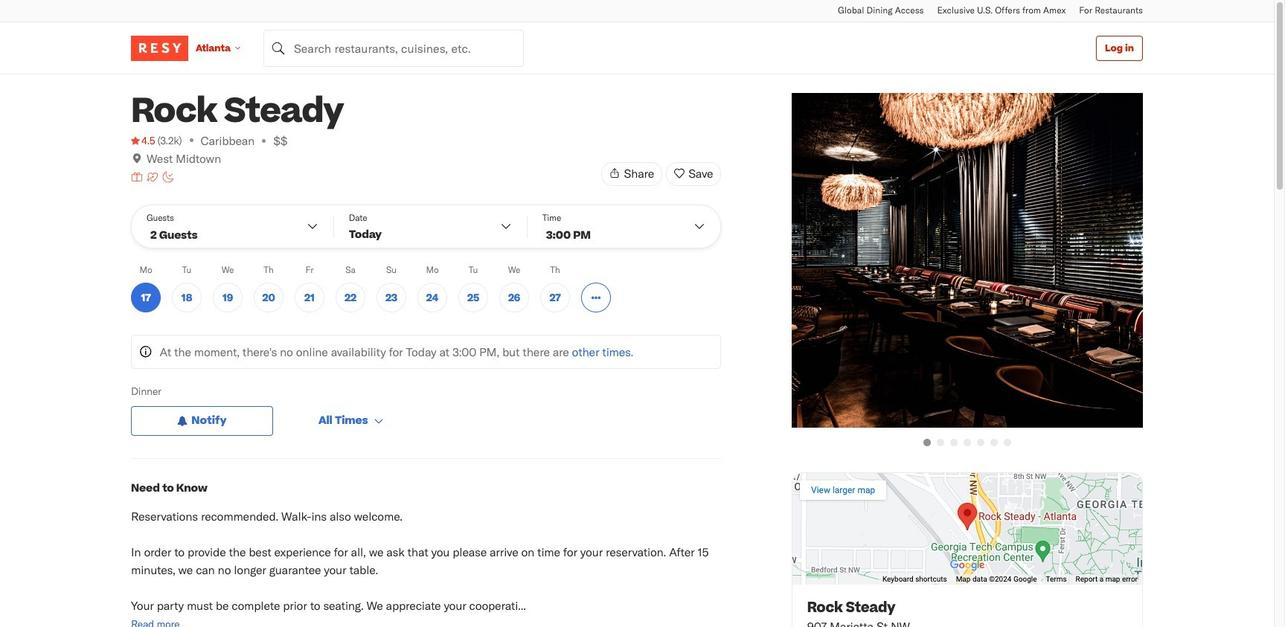 Task type: vqa. For each thing, say whether or not it's contained in the screenshot.
4.4 Out Of 5 Stars icon
no



Task type: locate. For each thing, give the bounding box(es) containing it.
Search restaurants, cuisines, etc. text field
[[264, 29, 524, 67]]

4.5 out of 5 stars image
[[131, 133, 155, 148]]

None field
[[264, 29, 524, 67]]



